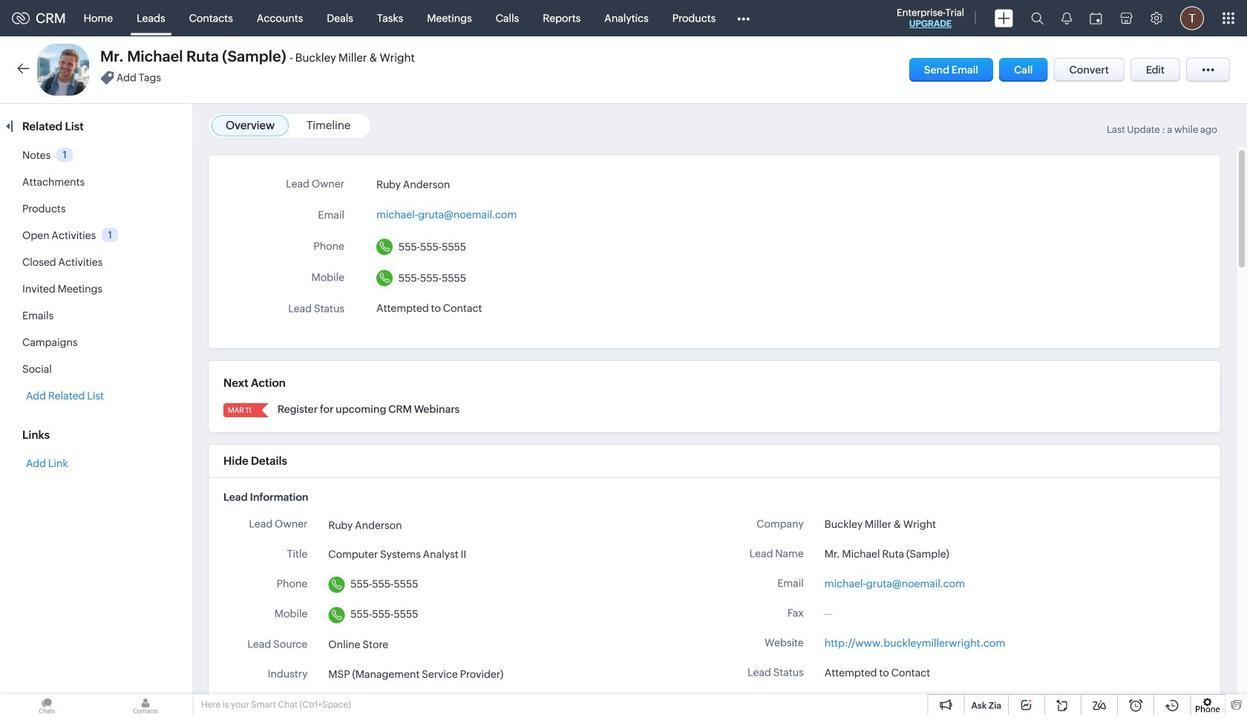 Task type: vqa. For each thing, say whether or not it's contained in the screenshot.
bottom The Crm Webinar link
no



Task type: locate. For each thing, give the bounding box(es) containing it.
signals element
[[1053, 0, 1081, 36]]

create menu image
[[995, 9, 1014, 27]]

Other Modules field
[[728, 6, 760, 30]]

logo image
[[12, 12, 30, 24]]

contacts image
[[99, 694, 192, 715]]

calendar image
[[1090, 12, 1103, 24]]



Task type: describe. For each thing, give the bounding box(es) containing it.
search element
[[1022, 0, 1053, 36]]

profile element
[[1172, 0, 1213, 36]]

signals image
[[1062, 12, 1072, 25]]

create menu element
[[986, 0, 1022, 36]]

profile image
[[1181, 6, 1204, 30]]

chats image
[[0, 694, 94, 715]]

search image
[[1031, 12, 1044, 25]]



